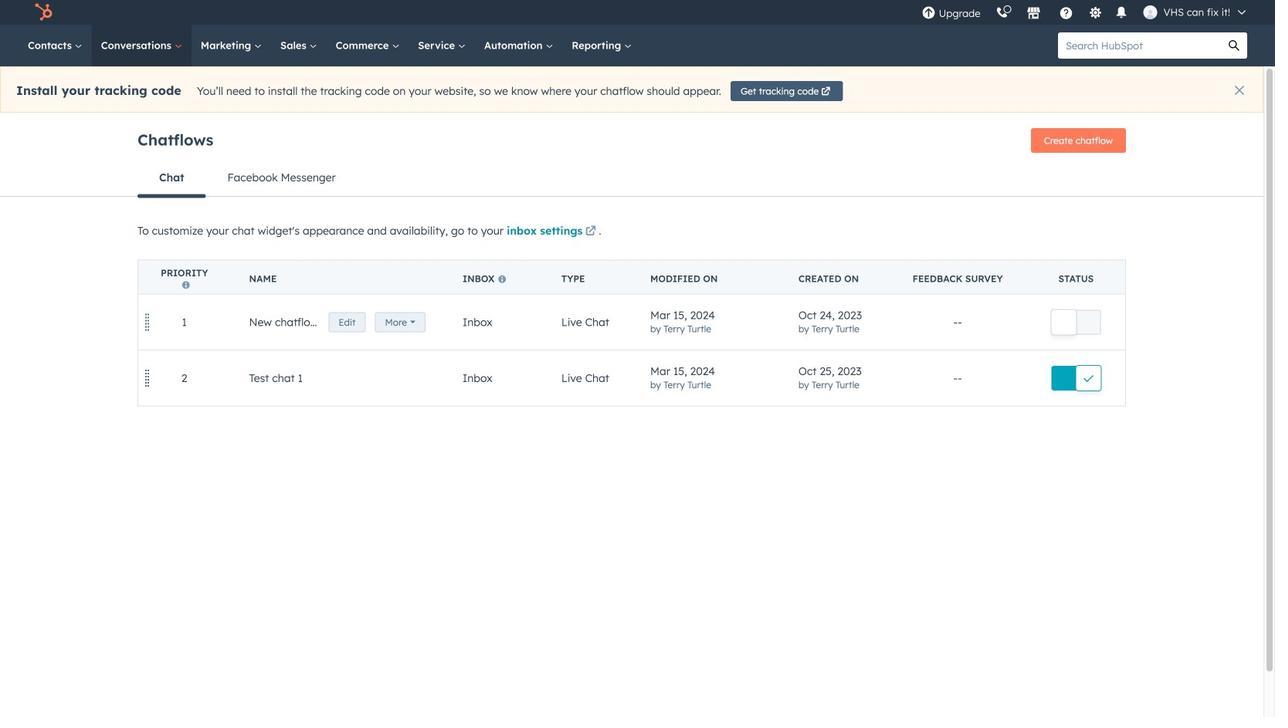 Task type: locate. For each thing, give the bounding box(es) containing it.
marketplaces image
[[1027, 7, 1041, 21]]

banner
[[138, 124, 1127, 159]]

menu
[[915, 0, 1257, 25]]

alert
[[0, 66, 1264, 113]]

link opens in a new window image
[[586, 223, 597, 241], [586, 227, 597, 238]]

navigation
[[138, 159, 1127, 197]]

close image
[[1236, 86, 1245, 95]]



Task type: describe. For each thing, give the bounding box(es) containing it.
Search HubSpot search field
[[1059, 32, 1222, 59]]

2 link opens in a new window image from the top
[[586, 227, 597, 238]]

terry turtle image
[[1144, 5, 1158, 19]]

1 link opens in a new window image from the top
[[586, 223, 597, 241]]



Task type: vqa. For each thing, say whether or not it's contained in the screenshot.
search hubspot search box
yes



